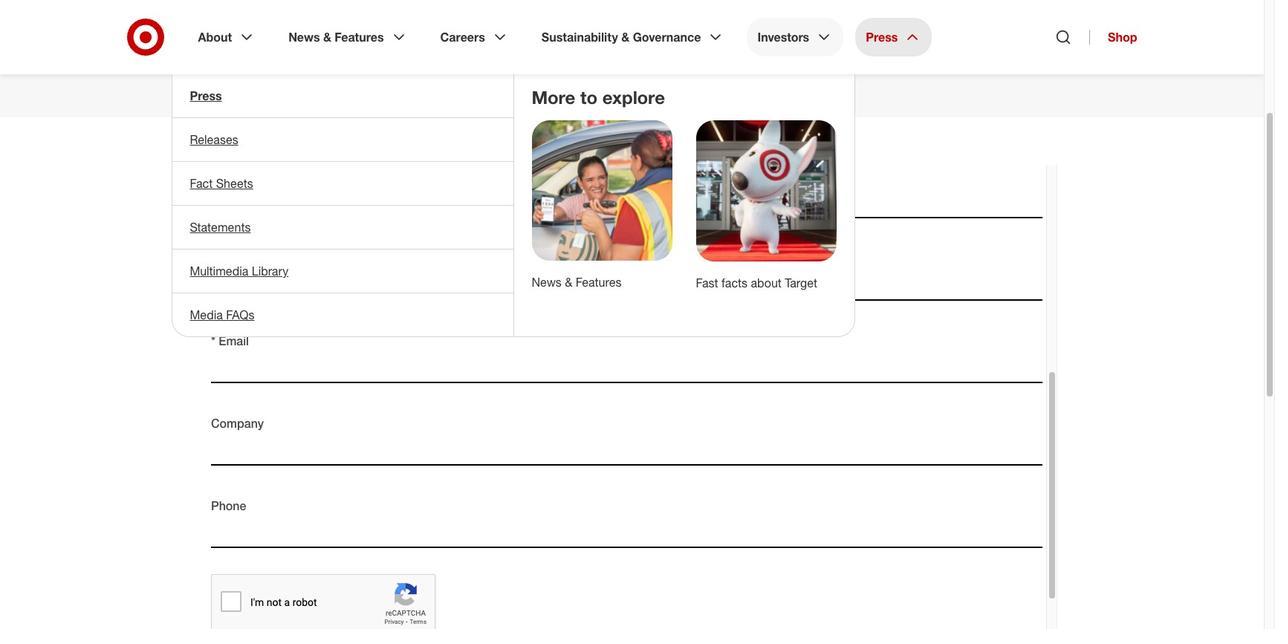 Task type: locate. For each thing, give the bounding box(es) containing it.
and
[[468, 13, 491, 29], [276, 32, 298, 48]]

releases
[[190, 132, 238, 147]]

0 horizontal spatial &
[[323, 30, 331, 45]]

target right about
[[785, 276, 818, 291]]

the
[[303, 51, 322, 68], [365, 51, 384, 68]]

1 the from the left
[[303, 51, 322, 68]]

alerts left from
[[396, 0, 430, 10]]

1 horizontal spatial features
[[576, 275, 622, 290]]

1 horizontal spatial alerts
[[486, 51, 520, 68]]

webcasts,
[[495, 13, 555, 29]]

0 horizontal spatial of
[[410, 13, 422, 29]]

to right more on the top of page
[[581, 86, 598, 109]]

multimedia library
[[190, 264, 289, 279]]

you
[[639, 32, 661, 48]]

media faqs link
[[172, 294, 513, 337]]

&
[[323, 30, 331, 45], [622, 30, 630, 45], [565, 275, 573, 290]]

and up can at the top
[[468, 13, 491, 29]]

press
[[866, 30, 898, 45], [190, 88, 222, 103]]

0 vertical spatial press link
[[856, 18, 932, 56]]

0 vertical spatial and
[[468, 13, 491, 29]]

0 horizontal spatial target
[[465, 0, 501, 10]]

through
[[253, 51, 300, 68]]

anytime.
[[523, 51, 574, 68]]

0 horizontal spatial and
[[276, 32, 298, 48]]

bottom
[[388, 51, 431, 68]]

0 vertical spatial of
[[410, 13, 422, 29]]

email up notification
[[360, 0, 392, 10]]

1 horizontal spatial target
[[785, 276, 818, 291]]

the left link at top left
[[303, 51, 322, 68]]

multimedia
[[190, 264, 249, 279]]

0 vertical spatial features
[[335, 30, 384, 45]]

1 vertical spatial receive
[[712, 32, 755, 48]]

a cartoon version of the target mascot bullseye image
[[696, 120, 837, 262]]

0 vertical spatial alerts
[[396, 0, 430, 10]]

to right in
[[247, 0, 259, 10]]

1 vertical spatial email
[[450, 51, 482, 68]]

filings
[[237, 32, 272, 48]]

fast facts about target
[[696, 276, 818, 291]]

fast facts about target link
[[696, 276, 818, 291]]

target inside 'site navigation' element
[[785, 276, 818, 291]]

in
[[233, 0, 243, 10]]

media faqs
[[190, 308, 255, 323]]

1 vertical spatial news
[[532, 275, 562, 290]]

library
[[252, 264, 289, 279]]

sheets
[[216, 176, 253, 191]]

news & features
[[289, 30, 384, 45], [532, 275, 622, 290]]

"all
[[223, 13, 241, 29]]

1 horizontal spatial and
[[468, 13, 491, 29]]

media
[[190, 308, 223, 323]]

fact sheets link
[[172, 162, 513, 205]]

governance
[[633, 30, 701, 45]]

alerts down can at the top
[[486, 51, 520, 68]]

news & features link
[[278, 18, 418, 56], [532, 275, 622, 290]]

receive
[[263, 0, 306, 10], [712, 32, 755, 48]]

a team member hands a guest a starbucks bag at drive up image
[[532, 120, 672, 261]]

at
[[350, 51, 361, 68]]

1 vertical spatial and
[[276, 32, 298, 48]]

fast
[[696, 276, 719, 291]]

0 horizontal spatial press link
[[172, 74, 513, 117]]

receive up alerts"
[[263, 0, 306, 10]]

0 vertical spatial news
[[289, 30, 320, 45]]

target up careers link
[[465, 0, 501, 10]]

& for news & features link to the bottom
[[565, 275, 573, 290]]

alerts"
[[245, 13, 283, 29]]

news for news & features link to the bottom
[[532, 275, 562, 290]]

includes
[[287, 13, 337, 29]]

0 horizontal spatial the
[[303, 51, 322, 68]]

daily/weekly
[[559, 13, 632, 29]]

sec
[[207, 32, 234, 48]]

2 horizontal spatial alerts
[[602, 32, 635, 48]]

1 vertical spatial news & features
[[532, 275, 622, 290]]

press link
[[856, 18, 932, 56], [172, 74, 513, 117]]

sustainability & governance link
[[531, 18, 735, 56]]

features
[[335, 30, 384, 45], [576, 275, 622, 290]]

of up releases.
[[410, 13, 422, 29]]

0 vertical spatial news & features
[[289, 30, 384, 45]]

alerts down daily/weekly
[[602, 32, 635, 48]]

news for top news & features link
[[289, 30, 320, 45]]

1 horizontal spatial news
[[532, 275, 562, 290]]

careers
[[440, 30, 485, 45]]

which
[[563, 32, 598, 48]]

0 horizontal spatial press
[[190, 88, 222, 103]]

relations.
[[631, 0, 690, 10]]

explore
[[603, 86, 665, 109]]

0 horizontal spatial alerts
[[396, 0, 430, 10]]

0 vertical spatial press
[[866, 30, 898, 45]]

1 vertical spatial features
[[576, 275, 622, 290]]

1 horizontal spatial press
[[866, 30, 898, 45]]

2 horizontal spatial &
[[622, 30, 630, 45]]

0 horizontal spatial news & features link
[[278, 18, 418, 56]]

1 horizontal spatial the
[[365, 51, 384, 68]]

and up through
[[276, 32, 298, 48]]

to
[[247, 0, 259, 10], [207, 13, 219, 29], [697, 32, 709, 48], [581, 86, 598, 109]]

can
[[472, 32, 494, 48]]

1 horizontal spatial &
[[565, 275, 573, 290]]

careers link
[[430, 18, 519, 56]]

receive down price,
[[712, 32, 755, 48]]

& for sustainability & governance link
[[622, 30, 630, 45]]

fact sheets
[[190, 176, 253, 191]]

target
[[465, 0, 501, 10], [785, 276, 818, 291]]

email down "you"
[[450, 51, 482, 68]]

1 horizontal spatial news & features
[[532, 275, 622, 290]]

investor
[[310, 0, 357, 10]]

more
[[532, 86, 576, 109]]

0 vertical spatial email
[[360, 0, 392, 10]]

1 horizontal spatial press link
[[856, 18, 932, 56]]

to down the stock
[[697, 32, 709, 48]]

1 horizontal spatial email
[[450, 51, 482, 68]]

email
[[360, 0, 392, 10], [450, 51, 482, 68]]

alerts
[[396, 0, 430, 10], [602, 32, 635, 48], [486, 51, 520, 68]]

news
[[289, 30, 320, 45], [532, 275, 562, 290]]

0 horizontal spatial email
[[360, 0, 392, 10]]

releases.
[[390, 32, 443, 48]]

of down releases.
[[435, 51, 446, 68]]

shop link
[[1090, 30, 1138, 45]]

want
[[664, 32, 693, 48]]

the right at
[[365, 51, 384, 68]]

faqs
[[226, 308, 255, 323]]

multimedia library link
[[172, 250, 513, 293]]

0 horizontal spatial news
[[289, 30, 320, 45]]

1 vertical spatial press link
[[172, 74, 513, 117]]

0 horizontal spatial features
[[335, 30, 384, 45]]

1 vertical spatial target
[[785, 276, 818, 291]]

events
[[425, 13, 465, 29]]

1 horizontal spatial news & features link
[[532, 275, 622, 290]]

customize
[[498, 32, 559, 48]]

1 vertical spatial alerts
[[602, 32, 635, 48]]

0 horizontal spatial news & features
[[289, 30, 384, 45]]

of
[[410, 13, 422, 29], [435, 51, 446, 68]]

1 horizontal spatial of
[[435, 51, 446, 68]]

0 vertical spatial target
[[465, 0, 501, 10]]

corporation
[[505, 0, 576, 10]]

0 horizontal spatial receive
[[263, 0, 306, 10]]



Task type: describe. For each thing, give the bounding box(es) containing it.
from
[[433, 0, 461, 10]]

or
[[238, 51, 250, 68]]

statements link
[[172, 206, 513, 249]]

you
[[447, 32, 469, 48]]

shop
[[1108, 30, 1138, 45]]

2 the from the left
[[365, 51, 384, 68]]

opt
[[207, 0, 229, 10]]

to inside 'site navigation' element
[[581, 86, 598, 109]]

0 vertical spatial receive
[[263, 0, 306, 10]]

about
[[751, 276, 782, 291]]

more to explore
[[532, 86, 665, 109]]

0 vertical spatial news & features link
[[278, 18, 418, 56]]

2 vertical spatial alerts
[[486, 51, 520, 68]]

stock
[[682, 13, 715, 29]]

about
[[198, 30, 232, 45]]

about link
[[188, 18, 266, 56]]

statements
[[190, 220, 251, 235]]

1 horizontal spatial receive
[[712, 32, 755, 48]]

& for top news & features link
[[323, 30, 331, 45]]

target inside 'opt in to receive investor email alerts from target corporation investor relations. subscribing to "all alerts" includes notification of events and webcasts, daily/weekly closing stock price, sec filings and financial news releases. you can customize which alerts you want to receive now, or through the link at the bottom of email alerts anytime.'
[[465, 0, 501, 10]]

1 vertical spatial press
[[190, 88, 222, 103]]

sustainability & governance
[[542, 30, 701, 45]]

investor
[[580, 0, 627, 10]]

news
[[355, 32, 386, 48]]

fact
[[190, 176, 213, 191]]

financial
[[302, 32, 351, 48]]

price,
[[719, 13, 752, 29]]

subscribing
[[693, 0, 765, 10]]

notification
[[340, 13, 406, 29]]

now,
[[207, 51, 234, 68]]

opt in to receive investor email alerts from target corporation investor relations. subscribing to "all alerts" includes notification of events and webcasts, daily/weekly closing stock price, sec filings and financial news releases. you can customize which alerts you want to receive now, or through the link at the bottom of email alerts anytime.
[[207, 0, 765, 68]]

1 vertical spatial news & features link
[[532, 275, 622, 290]]

closing
[[636, 13, 679, 29]]

site navigation element
[[0, 0, 1275, 630]]

1 vertical spatial of
[[435, 51, 446, 68]]

facts
[[722, 276, 748, 291]]

investors
[[758, 30, 810, 45]]

link
[[326, 51, 346, 68]]

investors link
[[747, 18, 844, 56]]

releases link
[[172, 118, 513, 161]]

sustainability
[[542, 30, 618, 45]]

to up 'about' at top
[[207, 13, 219, 29]]



Task type: vqa. For each thing, say whether or not it's contained in the screenshot.
the Press to the bottom
yes



